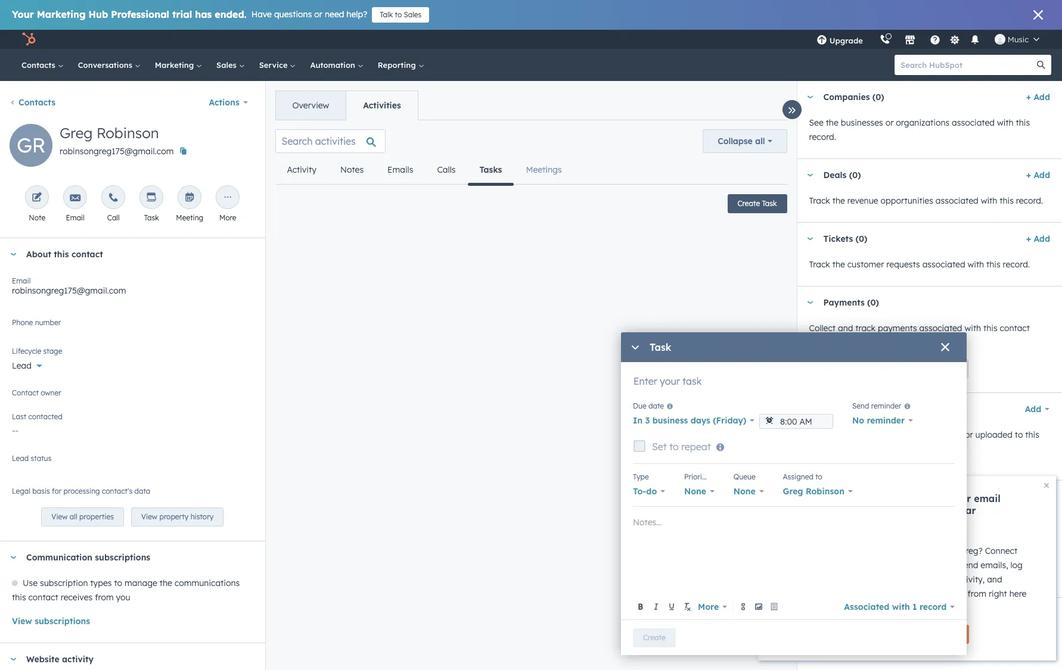 Task type: locate. For each thing, give the bounding box(es) containing it.
caret image inside about this contact dropdown button
[[10, 253, 17, 256]]

associated inside collect and track payments associated with this contact using hubspot payments.
[[920, 323, 963, 334]]

when
[[1008, 518, 1031, 528]]

this
[[1017, 117, 1031, 128], [1000, 196, 1014, 206], [54, 249, 69, 260], [987, 259, 1001, 270], [984, 323, 998, 334], [1026, 430, 1040, 441], [12, 593, 26, 604], [891, 635, 906, 646]]

record. inside the see the businesses or organizations associated with this record.
[[810, 132, 837, 143]]

contact inside 'contact owner no owner'
[[12, 389, 39, 398]]

0 vertical spatial caret image
[[807, 96, 814, 99]]

to up greg robinson popup button
[[816, 473, 823, 482]]

3 + add button from the top
[[1027, 232, 1051, 246]]

ended.
[[215, 8, 247, 20]]

2 vertical spatial +
[[1027, 234, 1032, 245]]

see for see the files attached to your activities or uploaded to this record.
[[810, 430, 824, 441]]

1 horizontal spatial hubspot
[[885, 532, 920, 543]]

2 none from the left
[[734, 487, 756, 497]]

or left need in the top of the page
[[314, 9, 323, 20]]

caret image for communication subscriptions
[[10, 557, 17, 560]]

0 horizontal spatial create
[[644, 634, 666, 643]]

and left track
[[839, 323, 854, 334]]

view for view subscriptions
[[12, 617, 32, 628]]

0 horizontal spatial subscriptions
[[35, 617, 90, 628]]

email,
[[990, 635, 1013, 646]]

associated right requests
[[923, 259, 966, 270]]

1 vertical spatial no
[[853, 416, 865, 427]]

with for track the revenue opportunities associated with this record.
[[982, 196, 998, 206]]

reporting,
[[949, 635, 987, 646]]

0 horizontal spatial robinson
[[97, 124, 159, 142]]

2 horizontal spatial view
[[141, 513, 158, 522]]

notes button
[[329, 156, 376, 184]]

1 vertical spatial hubspot
[[885, 532, 920, 543]]

contact
[[12, 389, 39, 398], [824, 492, 857, 503]]

greg robinson image
[[995, 34, 1006, 45]]

2 lead from the top
[[12, 454, 29, 463]]

0 vertical spatial email
[[975, 493, 1001, 505]]

0 horizontal spatial greg robinson
[[60, 124, 159, 142]]

0 horizontal spatial use
[[23, 579, 38, 589]]

1 vertical spatial track
[[810, 259, 831, 270]]

emails
[[388, 165, 414, 175]]

the for revenue
[[833, 196, 846, 206]]

1 vertical spatial create
[[644, 634, 666, 643]]

associated for payments
[[920, 323, 963, 334]]

no down attachments
[[853, 416, 865, 427]]

0 horizontal spatial email
[[12, 277, 31, 286]]

help image
[[930, 35, 941, 46]]

caret image left tickets
[[807, 238, 814, 241]]

with inside popup button
[[893, 602, 911, 613]]

and inside pro tip: connect your email account and calendar
[[913, 505, 932, 517]]

account down the out
[[916, 561, 948, 571]]

0 vertical spatial or
[[314, 9, 323, 20]]

0 vertical spatial + add
[[1027, 92, 1051, 103]]

the down tickets
[[833, 259, 846, 270]]

(0) inside companies (0) dropdown button
[[873, 92, 885, 103]]

use left lists
[[810, 635, 825, 646]]

associated right opportunities
[[936, 196, 979, 206]]

for left reporting,
[[935, 635, 947, 646]]

contact inside 'dropdown button'
[[824, 492, 857, 503]]

see
[[810, 117, 824, 128], [810, 430, 824, 441]]

contact for contact create attribution
[[824, 492, 857, 503]]

payments
[[878, 323, 918, 334], [925, 364, 959, 373]]

payments up the payments.
[[878, 323, 918, 334]]

marketing down the trial
[[155, 60, 196, 70]]

1 horizontal spatial for
[[935, 635, 947, 646]]

tickets (0)
[[824, 234, 868, 245]]

2 track from the top
[[810, 259, 831, 270]]

caret image inside deals (0) dropdown button
[[807, 174, 814, 177]]

and down emails,
[[988, 575, 1003, 586]]

to up you
[[114, 579, 122, 589]]

record down meetings
[[920, 602, 947, 613]]

view down legal basis for processing contact's data
[[51, 513, 68, 522]]

1 caret image from the top
[[807, 96, 814, 99]]

the inside the see the businesses or organizations associated with this record.
[[826, 117, 839, 128]]

view inside view subscriptions button
[[12, 617, 32, 628]]

1 horizontal spatial subscriptions
[[95, 553, 150, 564]]

email inside email robinsongreg175@gmail.com
[[12, 277, 31, 286]]

the left files
[[826, 430, 839, 441]]

hubspot image
[[21, 32, 36, 47]]

in 3 business days (friday)
[[633, 416, 747, 427]]

1 horizontal spatial none button
[[734, 484, 764, 500]]

hubspot link
[[14, 32, 45, 47]]

email up —
[[930, 575, 952, 586]]

1 + add from the top
[[1027, 92, 1051, 103]]

1 + from the top
[[1027, 92, 1032, 103]]

caret image for about this contact
[[10, 253, 17, 256]]

no up the last
[[12, 394, 24, 404]]

1 vertical spatial account
[[916, 561, 948, 571]]

0 horizontal spatial account
[[872, 505, 910, 517]]

emails button
[[376, 156, 425, 184]]

emails,
[[981, 561, 1009, 571]]

pro
[[872, 493, 888, 505]]

subscriptions down receives
[[35, 617, 90, 628]]

contacted
[[28, 413, 63, 422]]

none for priority
[[685, 487, 707, 497]]

all down activities.
[[980, 532, 989, 543]]

contact inside use subscription types to manage the communications this contact receives from you
[[28, 593, 58, 604]]

2 caret image from the top
[[807, 238, 814, 241]]

view up website
[[12, 617, 32, 628]]

this inside use lists to segment this record for reporting, email, and automation.
[[891, 635, 906, 646]]

hubspot inside collect and track payments associated with this contact using hubspot payments.
[[833, 338, 868, 348]]

and
[[839, 323, 854, 334], [913, 505, 932, 517], [988, 575, 1003, 586], [1016, 635, 1031, 646]]

activities.
[[969, 518, 1006, 528]]

talk to sales
[[380, 10, 422, 19]]

none button down queue
[[734, 484, 764, 500]]

greg robinson
[[60, 124, 159, 142], [783, 487, 845, 497]]

more image
[[223, 193, 233, 204]]

to left send
[[950, 561, 958, 571]]

see down "hh:mm" text box
[[810, 430, 824, 441]]

close dialog image
[[941, 344, 951, 353]]

track down deals
[[810, 196, 831, 206]]

owner up contacted
[[41, 389, 61, 398]]

priority
[[685, 473, 709, 482]]

0 horizontal spatial for
[[52, 487, 62, 496]]

hubspot inside attribute contacts created to marketing activities. when a contact is created, hubspot gives credit to all that contact's interactions.
[[885, 532, 920, 543]]

this inside collect and track payments associated with this contact using hubspot payments.
[[984, 323, 998, 334]]

(0)
[[873, 92, 885, 103], [850, 170, 862, 181], [856, 234, 868, 245], [868, 298, 880, 308]]

1 vertical spatial set
[[652, 441, 667, 453]]

use inside use subscription types to manage the communications this contact receives from you
[[23, 579, 38, 589]]

reminder for send reminder
[[872, 402, 902, 411]]

1 see from the top
[[810, 117, 824, 128]]

(0) for tickets (0)
[[856, 234, 868, 245]]

2 vertical spatial + add
[[1027, 234, 1051, 245]]

view left property
[[141, 513, 158, 522]]

1 none from the left
[[685, 487, 707, 497]]

caret image for website activity
[[10, 659, 17, 662]]

robinsongreg175@gmail.com up call icon
[[60, 146, 174, 157]]

0 horizontal spatial marketing
[[37, 8, 86, 20]]

all right —
[[957, 589, 966, 600]]

subscriptions inside dropdown button
[[95, 553, 150, 564]]

attachments
[[824, 404, 877, 415]]

0 horizontal spatial none
[[685, 487, 707, 497]]

close image
[[1034, 10, 1044, 20]]

reminder up no reminder popup button
[[872, 402, 902, 411]]

set for set up payments
[[902, 364, 913, 373]]

the inside use subscription types to manage the communications this contact receives from you
[[160, 579, 172, 589]]

0 horizontal spatial view
[[12, 617, 32, 628]]

close image
[[1045, 484, 1050, 488]]

set to repeat
[[652, 441, 711, 453]]

caret image inside attachments dropdown button
[[807, 408, 814, 411]]

(0) inside "tickets (0)" dropdown button
[[856, 234, 868, 245]]

0 vertical spatial contact
[[12, 389, 39, 398]]

your marketing hub professional trial has ended. have questions or need help?
[[12, 8, 368, 20]]

1 vertical spatial greg
[[783, 487, 804, 497]]

use left 'subscription'
[[23, 579, 38, 589]]

your up schedule
[[872, 575, 890, 586]]

for right basis
[[52, 487, 62, 496]]

reminder
[[872, 402, 902, 411], [867, 416, 905, 427]]

stage
[[43, 347, 62, 356]]

1 horizontal spatial marketing
[[155, 60, 196, 70]]

none down priority
[[685, 487, 707, 497]]

3 + from the top
[[1027, 234, 1032, 245]]

greg inside popup button
[[783, 487, 804, 497]]

0 vertical spatial reminder
[[872, 402, 902, 411]]

associated right organizations
[[953, 117, 995, 128]]

0 vertical spatial see
[[810, 117, 824, 128]]

your inside pro tip: connect your email account and calendar
[[950, 493, 972, 505]]

hubspot down track
[[833, 338, 868, 348]]

none button down priority
[[685, 484, 715, 500]]

+ add button for track the revenue opportunities associated with this record.
[[1027, 168, 1051, 183]]

use inside use lists to segment this record for reporting, email, and automation.
[[810, 635, 825, 646]]

0 horizontal spatial set
[[652, 441, 667, 453]]

caret image left companies
[[807, 96, 814, 99]]

no reminder button
[[853, 413, 914, 430]]

email down about
[[12, 277, 31, 286]]

to-
[[633, 487, 647, 497]]

caret image left website
[[10, 659, 17, 662]]

create button
[[633, 629, 676, 648]]

3 caret image from the top
[[807, 496, 814, 499]]

the for businesses
[[826, 117, 839, 128]]

upgrade
[[830, 36, 864, 45]]

use
[[23, 579, 38, 589], [810, 635, 825, 646]]

0 horizontal spatial from
[[95, 593, 114, 604]]

+ for see the businesses or organizations associated with this record.
[[1027, 92, 1032, 103]]

2 horizontal spatial or
[[966, 430, 974, 441]]

2 vertical spatial + add button
[[1027, 232, 1051, 246]]

marketing left hub
[[37, 8, 86, 20]]

to right lists
[[845, 635, 853, 646]]

created
[[883, 518, 913, 528]]

1 vertical spatial + add
[[1027, 170, 1051, 181]]

1 + add button from the top
[[1027, 90, 1051, 104]]

(0) for deals (0)
[[850, 170, 862, 181]]

1 horizontal spatial use
[[810, 635, 825, 646]]

2 vertical spatial caret image
[[807, 496, 814, 499]]

search image
[[1038, 61, 1046, 69]]

up
[[915, 364, 923, 373]]

1 vertical spatial navigation
[[275, 156, 574, 186]]

set left up
[[902, 364, 913, 373]]

create for create
[[644, 634, 666, 643]]

to down no reminder popup button
[[897, 430, 906, 441]]

2 + add from the top
[[1027, 170, 1051, 181]]

1 vertical spatial for
[[935, 635, 947, 646]]

record inside popup button
[[920, 602, 947, 613]]

1 horizontal spatial account
[[916, 561, 948, 571]]

need
[[325, 9, 344, 20]]

1 horizontal spatial greg robinson
[[783, 487, 845, 497]]

1 vertical spatial +
[[1027, 170, 1032, 181]]

+ add button for see the businesses or organizations associated with this record.
[[1027, 90, 1051, 104]]

0 vertical spatial use
[[23, 579, 38, 589]]

0 vertical spatial subscriptions
[[95, 553, 150, 564]]

0 vertical spatial account
[[872, 505, 910, 517]]

view for view property history
[[141, 513, 158, 522]]

files
[[841, 430, 857, 441]]

website activity
[[26, 655, 94, 666]]

view all properties link
[[41, 508, 124, 527]]

0 vertical spatial lead
[[12, 361, 32, 372]]

phone number
[[12, 318, 61, 327]]

(0) inside deals (0) dropdown button
[[850, 170, 862, 181]]

1 horizontal spatial or
[[886, 117, 894, 128]]

1 lead from the top
[[12, 361, 32, 372]]

track for track the revenue opportunities associated with this record.
[[810, 196, 831, 206]]

email down email image
[[66, 214, 85, 222]]

task inside button
[[763, 199, 777, 208]]

all inside "view all properties" "link"
[[70, 513, 77, 522]]

properties
[[79, 513, 114, 522]]

subscriptions inside button
[[35, 617, 90, 628]]

0 vertical spatial payments
[[878, 323, 918, 334]]

activity,
[[954, 575, 985, 586]]

lead inside popup button
[[12, 361, 32, 372]]

1 vertical spatial record
[[908, 635, 933, 646]]

2 see from the top
[[810, 430, 824, 441]]

caret image inside website activity dropdown button
[[10, 659, 17, 662]]

(0) right deals
[[850, 170, 862, 181]]

opportunities
[[881, 196, 934, 206]]

1 vertical spatial more
[[698, 602, 719, 613]]

2 none button from the left
[[734, 484, 764, 500]]

caret image left deals
[[807, 174, 814, 177]]

navigation
[[275, 91, 419, 120], [275, 156, 574, 186]]

0 vertical spatial marketing
[[37, 8, 86, 20]]

companies (0) button
[[798, 81, 1022, 113]]

caret image
[[807, 174, 814, 177], [10, 253, 17, 256], [807, 301, 814, 304], [807, 408, 814, 411], [10, 557, 17, 560], [10, 659, 17, 662]]

0 horizontal spatial hubspot
[[833, 338, 868, 348]]

HH:MM text field
[[760, 415, 834, 429]]

reminder up attached
[[867, 416, 905, 427]]

2 + add button from the top
[[1027, 168, 1051, 183]]

1 vertical spatial + add button
[[1027, 168, 1051, 183]]

menu
[[809, 30, 1049, 49]]

set down business
[[652, 441, 667, 453]]

subscriptions up manage
[[95, 553, 150, 564]]

0 horizontal spatial email
[[892, 561, 913, 571]]

or
[[314, 9, 323, 20], [886, 117, 894, 128], [966, 430, 974, 441]]

marketing
[[37, 8, 86, 20], [155, 60, 196, 70]]

all left properties at the left of page
[[70, 513, 77, 522]]

greg
[[60, 124, 93, 142], [783, 487, 804, 497]]

(0) for payments (0)
[[868, 298, 880, 308]]

view inside "view all properties" "link"
[[51, 513, 68, 522]]

to right talk
[[395, 10, 402, 19]]

for inside use lists to segment this record for reporting, email, and automation.
[[935, 635, 947, 646]]

activities
[[928, 430, 963, 441]]

sales right talk
[[404, 10, 422, 19]]

your inside see the files attached to your activities or uploaded to this record.
[[908, 430, 925, 441]]

1 vertical spatial reminder
[[867, 416, 905, 427]]

1 vertical spatial contact
[[824, 492, 857, 503]]

pro tip: connect your email account and calendar
[[872, 493, 1001, 517]]

and right the "email,"
[[1016, 635, 1031, 646]]

this inside dropdown button
[[54, 249, 69, 260]]

track for track the customer requests associated with this record.
[[810, 259, 831, 270]]

companies
[[824, 92, 871, 103]]

send reminder
[[853, 402, 902, 411]]

the down companies
[[826, 117, 839, 128]]

account inside pro tip: connect your email account and calendar
[[872, 505, 910, 517]]

2 + from the top
[[1027, 170, 1032, 181]]

hubspot down the created
[[885, 532, 920, 543]]

hubspot.
[[881, 604, 918, 614]]

2 vertical spatial or
[[966, 430, 974, 441]]

repeat
[[682, 441, 711, 453]]

or right businesses
[[886, 117, 894, 128]]

or inside see the files attached to your activities or uploaded to this record.
[[966, 430, 974, 441]]

+ for track the revenue opportunities associated with this record.
[[1027, 170, 1032, 181]]

caret image inside the communication subscriptions dropdown button
[[10, 557, 17, 560]]

1 navigation from the top
[[275, 91, 419, 120]]

1 vertical spatial email
[[12, 277, 31, 286]]

2 navigation from the top
[[275, 156, 574, 186]]

task image
[[146, 193, 157, 204]]

1 horizontal spatial view
[[51, 513, 68, 522]]

contacts
[[847, 518, 881, 528]]

to
[[395, 10, 402, 19], [897, 430, 906, 441], [1016, 430, 1024, 441], [670, 441, 679, 453], [816, 473, 823, 482], [916, 518, 924, 528], [970, 532, 978, 543], [899, 546, 907, 557], [949, 546, 958, 557], [950, 561, 958, 571], [114, 579, 122, 589], [845, 635, 853, 646]]

tickets (0) button
[[798, 223, 1022, 255]]

none down queue
[[734, 487, 756, 497]]

contact up attribute
[[824, 492, 857, 503]]

your down ready
[[872, 561, 890, 571]]

0 vertical spatial contact's
[[102, 487, 133, 496]]

0 vertical spatial + add button
[[1027, 90, 1051, 104]]

1 horizontal spatial contact
[[824, 492, 857, 503]]

meeting image
[[184, 193, 195, 204]]

from down activity,
[[968, 589, 987, 600]]

schedule
[[872, 589, 907, 600]]

have
[[252, 9, 272, 20]]

property
[[159, 513, 189, 522]]

attribute
[[810, 518, 844, 528]]

0 vertical spatial task
[[763, 199, 777, 208]]

caret image inside "tickets (0)" dropdown button
[[807, 238, 814, 241]]

0 horizontal spatial task
[[144, 214, 159, 222]]

contact up the last
[[12, 389, 39, 398]]

1 horizontal spatial greg
[[783, 487, 804, 497]]

caret image
[[807, 96, 814, 99], [807, 238, 814, 241], [807, 496, 814, 499]]

associated for requests
[[923, 259, 966, 270]]

with inside collect and track payments associated with this contact using hubspot payments.
[[965, 323, 982, 334]]

status
[[31, 454, 51, 463]]

0 vertical spatial set
[[902, 364, 913, 373]]

the left the revenue
[[833, 196, 846, 206]]

1 vertical spatial subscriptions
[[35, 617, 90, 628]]

from down types
[[95, 593, 114, 604]]

contact inside dropdown button
[[72, 249, 103, 260]]

1 horizontal spatial none
[[734, 487, 756, 497]]

(0) for companies (0)
[[873, 92, 885, 103]]

note
[[29, 214, 45, 222]]

lead left the status on the left bottom
[[12, 454, 29, 463]]

Title text field
[[633, 375, 955, 399]]

3 + add from the top
[[1027, 234, 1051, 245]]

1 vertical spatial robinson
[[806, 487, 845, 497]]

create for create task
[[738, 199, 761, 208]]

account inside the ready to reach out to greg? connect your email account to send emails, log your contacts' email activity, and schedule meetings — all from right here in hubspot.
[[916, 561, 948, 571]]

Search HubSpot search field
[[895, 55, 1041, 75]]

see inside see the files attached to your activities or uploaded to this record.
[[810, 430, 824, 441]]

all right collapse
[[756, 136, 766, 147]]

1 horizontal spatial from
[[968, 589, 987, 600]]

0 vertical spatial greg robinson
[[60, 124, 159, 142]]

1 horizontal spatial set
[[902, 364, 913, 373]]

your up "marketing"
[[950, 493, 972, 505]]

navigation containing activity
[[275, 156, 574, 186]]

view all properties
[[51, 513, 114, 522]]

view for view all properties
[[51, 513, 68, 522]]

legal basis for processing contact's data
[[12, 487, 150, 496]]

caret image up collect
[[807, 301, 814, 304]]

(0) up track
[[868, 298, 880, 308]]

1 vertical spatial lead
[[12, 454, 29, 463]]

view inside view property history link
[[141, 513, 158, 522]]

conversations
[[78, 60, 135, 70]]

0 vertical spatial robinsongreg175@gmail.com
[[60, 146, 174, 157]]

phone
[[12, 318, 33, 327]]

0 vertical spatial sales
[[404, 10, 422, 19]]

the inside see the files attached to your activities or uploaded to this record.
[[826, 430, 839, 441]]

lead down lifecycle
[[12, 361, 32, 372]]

and down attribution
[[913, 505, 932, 517]]

0 vertical spatial greg
[[60, 124, 93, 142]]

payments down close dialog icon
[[925, 364, 959, 373]]

2 vertical spatial task
[[650, 342, 672, 354]]

caret image inside companies (0) dropdown button
[[807, 96, 814, 99]]

navigation containing overview
[[275, 91, 419, 120]]

right
[[989, 589, 1008, 600]]

caret image inside 'payments (0)' dropdown button
[[807, 301, 814, 304]]

hub
[[89, 8, 108, 20]]

0 vertical spatial record
[[920, 602, 947, 613]]

contact's left data at bottom
[[102, 487, 133, 496]]

automation.
[[810, 650, 858, 660]]

trial
[[172, 8, 192, 20]]

see inside the see the businesses or organizations associated with this record.
[[810, 117, 824, 128]]

2 vertical spatial email
[[930, 575, 952, 586]]

about this contact button
[[0, 239, 253, 271]]

deals (0)
[[824, 170, 862, 181]]

email up activities.
[[975, 493, 1001, 505]]

from inside use subscription types to manage the communications this contact receives from you
[[95, 593, 114, 604]]

use for subscription
[[23, 579, 38, 589]]

credit
[[945, 532, 967, 543]]

communications
[[175, 579, 240, 589]]

1 vertical spatial greg robinson
[[783, 487, 845, 497]]

1 vertical spatial contact's
[[1010, 532, 1046, 543]]

or right activities on the right
[[966, 430, 974, 441]]

email up contacts'
[[892, 561, 913, 571]]

or inside the see the businesses or organizations associated with this record.
[[886, 117, 894, 128]]

your
[[908, 430, 925, 441], [950, 493, 972, 505], [872, 561, 890, 571], [872, 575, 890, 586]]

caret image left communication
[[10, 557, 17, 560]]

robinsongreg175@gmail.com down about this contact
[[12, 286, 126, 296]]

uploaded
[[976, 430, 1013, 441]]

subscriptions for view subscriptions
[[35, 617, 90, 628]]

manage
[[125, 579, 157, 589]]

payments.
[[870, 338, 911, 348]]

legal
[[12, 487, 30, 496]]

1 track from the top
[[810, 196, 831, 206]]

reminder for no reminder
[[867, 416, 905, 427]]

robinson inside popup button
[[806, 487, 845, 497]]

0 vertical spatial +
[[1027, 92, 1032, 103]]

email image
[[70, 193, 81, 204]]

the right manage
[[160, 579, 172, 589]]

add for track the revenue opportunities associated with this record.
[[1034, 170, 1051, 181]]

add for see the businesses or organizations associated with this record.
[[1034, 92, 1051, 103]]

0 vertical spatial create
[[738, 199, 761, 208]]

none button for queue
[[734, 484, 764, 500]]

(0) up businesses
[[873, 92, 885, 103]]

1 vertical spatial see
[[810, 430, 824, 441]]

(0) right tickets
[[856, 234, 868, 245]]

see down companies
[[810, 117, 824, 128]]

1 horizontal spatial create
[[738, 199, 761, 208]]

associated up close dialog icon
[[920, 323, 963, 334]]

1 horizontal spatial email
[[66, 214, 85, 222]]

menu item
[[872, 30, 874, 49]]

lead button
[[12, 354, 253, 374]]

help button
[[926, 30, 946, 49]]

1 none button from the left
[[685, 484, 715, 500]]

(0) inside 'payments (0)' dropdown button
[[868, 298, 880, 308]]

contact's down 'a'
[[1010, 532, 1046, 543]]

0 horizontal spatial sales
[[217, 60, 239, 70]]

0 vertical spatial email
[[66, 214, 85, 222]]

(friday)
[[713, 416, 747, 427]]

contact owner no owner
[[12, 389, 61, 404]]

sales up the actions popup button in the top left of the page
[[217, 60, 239, 70]]

use for lists
[[810, 635, 825, 646]]

your down attachments dropdown button
[[908, 430, 925, 441]]

1 vertical spatial caret image
[[807, 238, 814, 241]]

to up the gives
[[916, 518, 924, 528]]

2 horizontal spatial email
[[975, 493, 1001, 505]]

sales inside sales link
[[217, 60, 239, 70]]

marketplaces image
[[905, 35, 916, 46]]

track down tickets
[[810, 259, 831, 270]]

reminder inside popup button
[[867, 416, 905, 427]]

caret image up "hh:mm" text box
[[807, 408, 814, 411]]

all
[[756, 136, 766, 147], [70, 513, 77, 522], [980, 532, 989, 543], [957, 589, 966, 600]]

record down list memberships dropdown button
[[908, 635, 933, 646]]

caret image left about
[[10, 253, 17, 256]]

to up greg?
[[970, 532, 978, 543]]

add inside add popup button
[[1026, 404, 1042, 415]]

owner up last contacted
[[26, 394, 50, 404]]

caret image inside 'contact create attribution' 'dropdown button'
[[807, 496, 814, 499]]

is
[[842, 532, 848, 543]]

caret image down assigned to
[[807, 496, 814, 499]]



Task type: vqa. For each thing, say whether or not it's contained in the screenshot.
activities
yes



Task type: describe. For each thing, give the bounding box(es) containing it.
subscription
[[40, 579, 88, 589]]

attribution
[[888, 492, 934, 503]]

add for track the customer requests associated with this record.
[[1034, 234, 1051, 245]]

contact inside attribute contacts created to marketing activities. when a contact is created, hubspot gives credit to all that contact's interactions.
[[810, 532, 840, 543]]

all inside the ready to reach out to greg? connect your email account to send emails, log your contacts' email activity, and schedule meetings — all from right here in hubspot.
[[957, 589, 966, 600]]

caret image for tickets (0)
[[807, 238, 814, 241]]

meeting
[[176, 214, 203, 222]]

collect
[[810, 323, 836, 334]]

use lists to segment this record for reporting, email, and automation.
[[810, 635, 1031, 660]]

website
[[26, 655, 59, 666]]

revenue
[[848, 196, 879, 206]]

here
[[1010, 589, 1027, 600]]

caret image for companies (0)
[[807, 96, 814, 99]]

customer
[[848, 259, 885, 270]]

calls button
[[425, 156, 468, 184]]

caret image for deals (0)
[[807, 174, 814, 177]]

tickets
[[824, 234, 854, 245]]

and inside the ready to reach out to greg? connect your email account to send emails, log your contacts' email activity, and schedule meetings — all from right here in hubspot.
[[988, 575, 1003, 586]]

contact's inside attribute contacts created to marketing activities. when a contact is created, hubspot gives credit to all that contact's interactions.
[[1010, 532, 1046, 543]]

caret image for attachments
[[807, 408, 814, 411]]

and inside collect and track payments associated with this contact using hubspot payments.
[[839, 323, 854, 334]]

3
[[646, 416, 650, 427]]

send
[[960, 561, 979, 571]]

to right uploaded
[[1016, 430, 1024, 441]]

caret image for contact create attribution
[[807, 496, 814, 499]]

using
[[810, 338, 831, 348]]

caret image for payments (0)
[[807, 301, 814, 304]]

email for email robinsongreg175@gmail.com
[[12, 277, 31, 286]]

associated for opportunities
[[936, 196, 979, 206]]

last contacted
[[12, 413, 63, 422]]

attached
[[860, 430, 895, 441]]

lead for lead
[[12, 361, 32, 372]]

about this contact
[[26, 249, 103, 260]]

history
[[191, 513, 214, 522]]

—
[[947, 589, 955, 600]]

with for collect and track payments associated with this contact using hubspot payments.
[[965, 323, 982, 334]]

companies (0)
[[824, 92, 885, 103]]

or inside your marketing hub professional trial has ended. have questions or need help?
[[314, 9, 323, 20]]

meetings button
[[514, 156, 574, 184]]

overview
[[293, 100, 329, 111]]

0 horizontal spatial greg
[[60, 124, 93, 142]]

automation
[[310, 60, 358, 70]]

1 vertical spatial contacts
[[18, 97, 55, 108]]

tip:
[[891, 493, 906, 505]]

record inside use lists to segment this record for reporting, email, and automation.
[[908, 635, 933, 646]]

this inside use subscription types to manage the communications this contact receives from you
[[12, 593, 26, 604]]

the for customer
[[833, 259, 846, 270]]

attribute contacts created to marketing activities. when a contact is created, hubspot gives credit to all that contact's interactions.
[[810, 518, 1046, 557]]

website activity button
[[0, 644, 253, 671]]

contact inside collect and track payments associated with this contact using hubspot payments.
[[1001, 323, 1031, 334]]

view property history
[[141, 513, 214, 522]]

Phone number text field
[[12, 317, 253, 341]]

calling icon image
[[880, 35, 891, 45]]

1 horizontal spatial email
[[930, 575, 952, 586]]

list
[[824, 610, 839, 620]]

from inside the ready to reach out to greg? connect your email account to send emails, log your contacts' email activity, and schedule meetings — all from right here in hubspot.
[[968, 589, 987, 600]]

types
[[90, 579, 112, 589]]

basis
[[32, 487, 50, 496]]

with inside the see the businesses or organizations associated with this record.
[[998, 117, 1014, 128]]

ready
[[872, 546, 897, 557]]

gives
[[922, 532, 943, 543]]

talk
[[380, 10, 393, 19]]

requests
[[887, 259, 921, 270]]

segment
[[855, 635, 889, 646]]

settings image
[[950, 35, 961, 46]]

business
[[653, 416, 689, 427]]

calling icon button
[[875, 32, 896, 47]]

to inside talk to sales button
[[395, 10, 402, 19]]

no reminder
[[853, 416, 905, 427]]

businesses
[[841, 117, 884, 128]]

0 vertical spatial robinson
[[97, 124, 159, 142]]

none for queue
[[734, 487, 756, 497]]

more inside popup button
[[698, 602, 719, 613]]

none button for priority
[[685, 484, 715, 500]]

no inside 'contact owner no owner'
[[12, 394, 24, 404]]

0 vertical spatial for
[[52, 487, 62, 496]]

1 vertical spatial robinsongreg175@gmail.com
[[12, 286, 126, 296]]

no inside popup button
[[853, 416, 865, 427]]

payments (0)
[[824, 298, 880, 308]]

days
[[691, 416, 711, 427]]

+ add for see the businesses or organizations associated with this record.
[[1027, 92, 1051, 103]]

actions button
[[201, 91, 256, 115]]

+ add for track the revenue opportunities associated with this record.
[[1027, 170, 1051, 181]]

to inside use lists to segment this record for reporting, email, and automation.
[[845, 635, 853, 646]]

email for email
[[66, 214, 85, 222]]

set for set to repeat
[[652, 441, 667, 453]]

+ for track the customer requests associated with this record.
[[1027, 234, 1032, 245]]

music button
[[988, 30, 1047, 49]]

your
[[12, 8, 34, 20]]

activity button
[[275, 156, 329, 184]]

and inside use lists to segment this record for reporting, email, and automation.
[[1016, 635, 1031, 646]]

processing
[[64, 487, 100, 496]]

associated with 1 record button
[[845, 599, 955, 616]]

a
[[1033, 518, 1038, 528]]

this inside the see the businesses or organizations associated with this record.
[[1017, 117, 1031, 128]]

sales inside talk to sales button
[[404, 10, 422, 19]]

use subscription types to manage the communications this contact receives from you
[[12, 579, 240, 604]]

create task button
[[728, 194, 788, 214]]

communication subscriptions button
[[0, 542, 248, 575]]

lead for lead status
[[12, 454, 29, 463]]

all inside attribute contacts created to marketing activities. when a contact is created, hubspot gives credit to all that contact's interactions.
[[980, 532, 989, 543]]

1 vertical spatial email
[[892, 561, 913, 571]]

add button
[[1018, 398, 1051, 422]]

view subscriptions button
[[12, 615, 90, 629]]

last
[[12, 413, 26, 422]]

record. inside see the files attached to your activities or uploaded to this record.
[[810, 444, 837, 455]]

has
[[195, 8, 212, 20]]

to inside use subscription types to manage the communications this contact receives from you
[[114, 579, 122, 589]]

to right the out
[[949, 546, 958, 557]]

to left the repeat
[[670, 441, 679, 453]]

number
[[35, 318, 61, 327]]

menu containing music
[[809, 30, 1049, 49]]

collapse all
[[718, 136, 766, 147]]

+ add for track the customer requests associated with this record.
[[1027, 234, 1051, 245]]

activity
[[62, 655, 94, 666]]

set up payments
[[902, 364, 959, 373]]

this inside see the files attached to your activities or uploaded to this record.
[[1026, 430, 1040, 441]]

payments inside collect and track payments associated with this contact using hubspot payments.
[[878, 323, 918, 334]]

associated inside the see the businesses or organizations associated with this record.
[[953, 117, 995, 128]]

1 vertical spatial contacts link
[[10, 97, 55, 108]]

view property history link
[[131, 508, 224, 527]]

search button
[[1032, 55, 1052, 75]]

1 horizontal spatial task
[[650, 342, 672, 354]]

email inside pro tip: connect your email account and calendar
[[975, 493, 1001, 505]]

Last contacted text field
[[12, 420, 253, 439]]

due
[[633, 402, 647, 411]]

lead status
[[12, 454, 51, 463]]

subscriptions for communication subscriptions
[[95, 553, 150, 564]]

send
[[853, 402, 870, 411]]

with for track the customer requests associated with this record.
[[968, 259, 985, 270]]

track
[[856, 323, 876, 334]]

minimize dialog image
[[631, 344, 641, 353]]

contact for contact owner no owner
[[12, 389, 39, 398]]

upgrade image
[[817, 35, 828, 46]]

professional
[[111, 8, 169, 20]]

see for see the businesses or organizations associated with this record.
[[810, 117, 824, 128]]

1 horizontal spatial payments
[[925, 364, 959, 373]]

Search activities search field
[[275, 129, 386, 153]]

to left reach
[[899, 546, 907, 557]]

0 vertical spatial contacts link
[[14, 49, 71, 81]]

notes
[[340, 165, 364, 175]]

questions
[[274, 9, 312, 20]]

0 vertical spatial more
[[219, 214, 236, 222]]

collect and track payments associated with this contact using hubspot payments.
[[810, 323, 1031, 348]]

greg robinson inside popup button
[[783, 487, 845, 497]]

set up payments link
[[891, 360, 969, 379]]

talk to sales button
[[372, 7, 430, 23]]

the for files
[[826, 430, 839, 441]]

0 horizontal spatial contact's
[[102, 487, 133, 496]]

settings link
[[948, 33, 963, 46]]

assigned to
[[783, 473, 823, 482]]

1 vertical spatial task
[[144, 214, 159, 222]]

payments
[[824, 298, 865, 308]]

marketing inside 'link'
[[155, 60, 196, 70]]

note image
[[32, 193, 42, 204]]

meetings
[[526, 165, 562, 175]]

calls
[[437, 165, 456, 175]]

all inside collapse all popup button
[[756, 136, 766, 147]]

0 vertical spatial contacts
[[21, 60, 58, 70]]

+ add button for track the customer requests associated with this record.
[[1027, 232, 1051, 246]]

deals
[[824, 170, 847, 181]]

call
[[107, 214, 120, 222]]

marketplaces button
[[898, 30, 923, 49]]

notifications image
[[970, 35, 981, 46]]

call image
[[108, 193, 119, 204]]

activities link
[[346, 91, 418, 120]]



